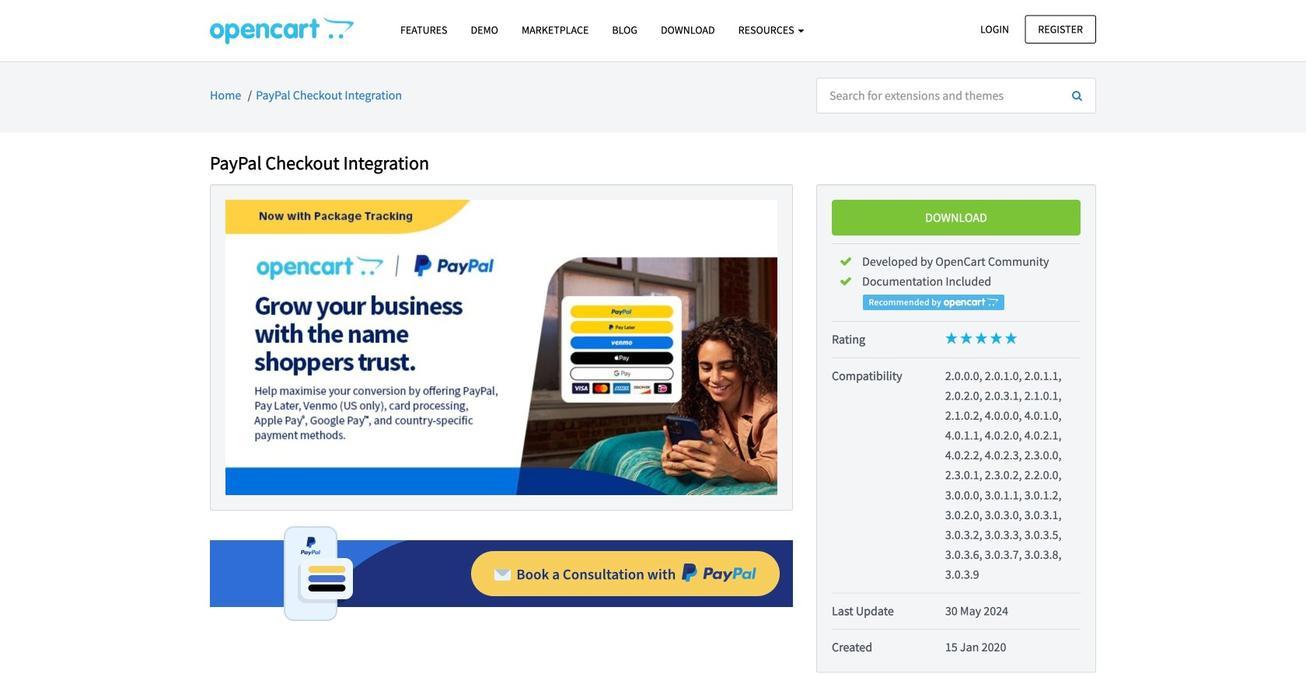 Task type: vqa. For each thing, say whether or not it's contained in the screenshot.
the rightmost star light image
yes



Task type: describe. For each thing, give the bounding box(es) containing it.
4 star light image from the left
[[1005, 332, 1017, 345]]

1 star light image from the left
[[945, 332, 958, 345]]

2 star light image from the left
[[975, 332, 988, 345]]

Search for extensions and themes text field
[[816, 78, 1060, 114]]

3 star light image from the left
[[990, 332, 1002, 345]]

paypal checkout integration image
[[225, 200, 777, 495]]



Task type: locate. For each thing, give the bounding box(es) containing it.
opencart - paypal checkout integration image
[[210, 16, 354, 44]]

search image
[[1072, 90, 1082, 101]]

star light image
[[945, 332, 958, 345], [975, 332, 988, 345], [990, 332, 1002, 345], [1005, 332, 1017, 345]]

star light image
[[960, 332, 973, 345]]



